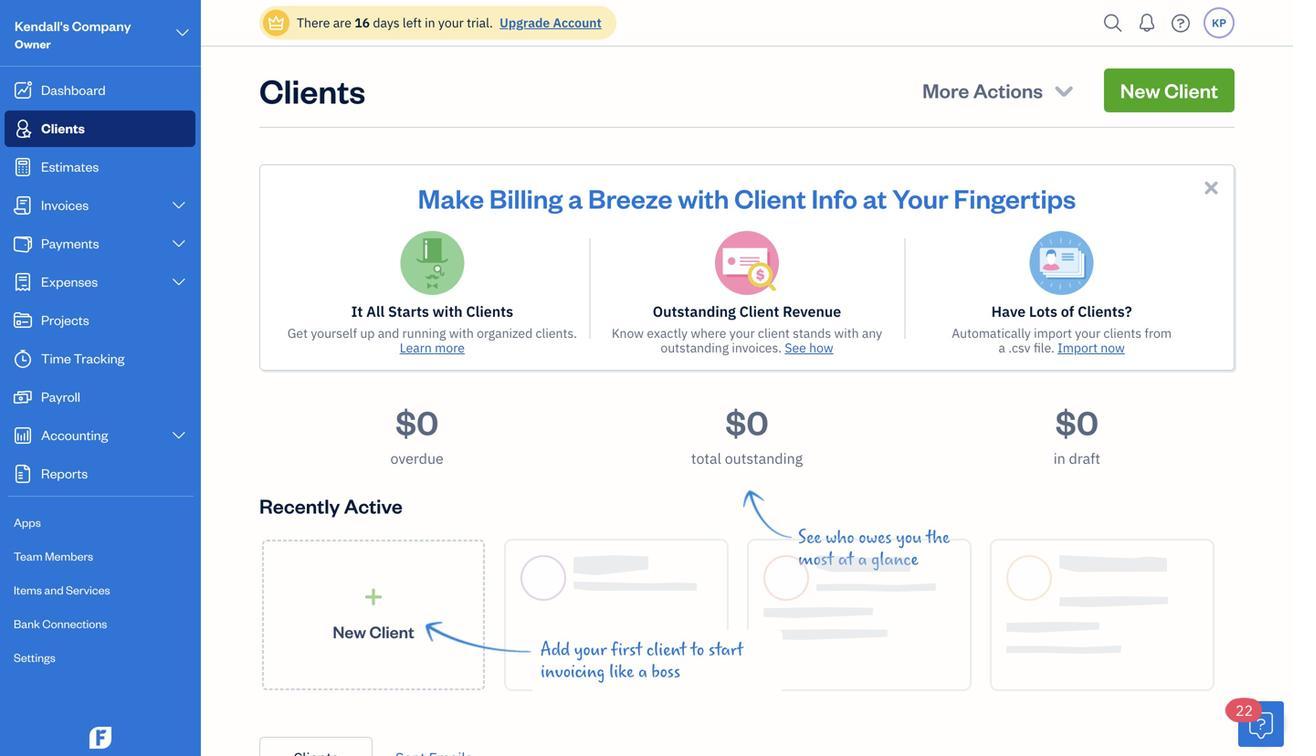 Task type: describe. For each thing, give the bounding box(es) containing it.
invoices link
[[5, 187, 196, 224]]

in inside $0 in draft
[[1054, 449, 1066, 468]]

you
[[896, 528, 922, 548]]

client inside add your first client to start invoicing like a boss
[[647, 640, 687, 661]]

outstanding
[[653, 302, 736, 321]]

dashboard image
[[12, 81, 34, 100]]

payments
[[41, 234, 99, 252]]

most
[[799, 550, 834, 570]]

outstanding client revenue
[[653, 302, 842, 321]]

know
[[612, 325, 644, 342]]

revenue
[[783, 302, 842, 321]]

payroll
[[41, 388, 80, 405]]

draft
[[1069, 449, 1101, 468]]

$0 total outstanding
[[692, 400, 803, 468]]

estimates link
[[5, 149, 196, 185]]

kp button
[[1204, 7, 1235, 38]]

where
[[691, 325, 727, 342]]

up
[[360, 325, 375, 342]]

have
[[992, 302, 1026, 321]]

like
[[610, 662, 634, 682]]

0 horizontal spatial new client link
[[262, 540, 485, 691]]

make billing a breeze with client info at your fingertips
[[418, 181, 1077, 215]]

clients?
[[1078, 302, 1133, 321]]

boss
[[652, 662, 681, 682]]

chevron large down image for invoices
[[170, 198, 187, 213]]

apps
[[14, 515, 41, 530]]

kendall's company owner
[[15, 17, 131, 51]]

settings
[[14, 650, 56, 665]]

main element
[[0, 0, 247, 756]]

add your first client to start invoicing like a boss
[[541, 640, 744, 682]]

clients.
[[536, 325, 577, 342]]

a right billing at left
[[568, 181, 583, 215]]

recently active
[[259, 493, 403, 519]]

$0 in draft
[[1054, 400, 1101, 468]]

0 vertical spatial new client
[[1121, 77, 1219, 103]]

invoices
[[41, 196, 89, 213]]

glance
[[872, 550, 919, 570]]

it all starts with clients image
[[400, 231, 464, 295]]

0 horizontal spatial new client
[[333, 621, 414, 643]]

stands
[[793, 325, 832, 342]]

team members link
[[5, 541, 196, 573]]

reports
[[41, 465, 88, 482]]

exactly
[[647, 325, 688, 342]]

bank connections link
[[5, 608, 196, 640]]

see for see who owes you the most at a glance
[[799, 528, 822, 548]]

search image
[[1099, 10, 1128, 37]]

import
[[1058, 339, 1098, 356]]

chevron large down image inside payments link
[[170, 237, 187, 251]]

days
[[373, 14, 400, 31]]

starts
[[388, 302, 429, 321]]

0 vertical spatial new client link
[[1104, 69, 1235, 112]]

kendall's
[[15, 17, 69, 34]]

projects link
[[5, 302, 196, 339]]

billing
[[490, 181, 563, 215]]

clients inside clients link
[[41, 119, 85, 137]]

first
[[611, 640, 643, 661]]

automatically
[[952, 325, 1031, 342]]

your inside add your first client to start invoicing like a boss
[[574, 640, 607, 661]]

a inside add your first client to start invoicing like a boss
[[638, 662, 648, 682]]

expenses link
[[5, 264, 196, 301]]

learn
[[400, 339, 432, 356]]

how
[[810, 339, 834, 356]]

projects
[[41, 311, 89, 328]]

client down go to help image
[[1165, 77, 1219, 103]]

16
[[355, 14, 370, 31]]

items and services
[[14, 582, 110, 598]]

with up the running
[[433, 302, 463, 321]]

clients link
[[5, 111, 196, 147]]

actions
[[974, 77, 1043, 103]]

estimates
[[41, 158, 99, 175]]

overdue
[[391, 449, 444, 468]]

client inside know exactly where your client stands with any outstanding invoices.
[[758, 325, 790, 342]]

lots
[[1030, 302, 1058, 321]]

time tracking link
[[5, 341, 196, 377]]

members
[[45, 549, 93, 564]]

dashboard link
[[5, 72, 196, 109]]

project image
[[12, 312, 34, 330]]

outstanding inside $0 total outstanding
[[725, 449, 803, 468]]

are
[[333, 14, 352, 31]]

from
[[1145, 325, 1172, 342]]

running
[[402, 325, 446, 342]]

more
[[435, 339, 465, 356]]

with right the running
[[449, 325, 474, 342]]

see who owes you the most at a glance
[[799, 528, 950, 570]]

client up know exactly where your client stands with any outstanding invoices.
[[740, 302, 780, 321]]

yourself
[[311, 325, 357, 342]]

tracking
[[74, 349, 125, 367]]

clients inside it all starts with clients get yourself up and running with organized clients. learn more
[[466, 302, 514, 321]]



Task type: locate. For each thing, give the bounding box(es) containing it.
see up most
[[799, 528, 822, 548]]

and inside it all starts with clients get yourself up and running with organized clients. learn more
[[378, 325, 399, 342]]

expense image
[[12, 273, 34, 291]]

1 horizontal spatial $0
[[726, 400, 769, 444]]

1 horizontal spatial client
[[758, 325, 790, 342]]

outstanding client revenue image
[[715, 231, 779, 295]]

1 vertical spatial at
[[838, 550, 854, 570]]

3 $0 from the left
[[1056, 400, 1099, 444]]

0 vertical spatial outstanding
[[661, 339, 729, 356]]

0 vertical spatial chevron large down image
[[170, 198, 187, 213]]

a inside "have lots of clients? automatically import your clients from a .csv file. import now"
[[999, 339, 1006, 356]]

and right up
[[378, 325, 399, 342]]

new client link
[[1104, 69, 1235, 112], [262, 540, 485, 691]]

breeze
[[588, 181, 673, 215]]

outstanding
[[661, 339, 729, 356], [725, 449, 803, 468]]

connections
[[42, 616, 107, 631]]

new down plus image on the bottom
[[333, 621, 366, 643]]

0 horizontal spatial new
[[333, 621, 366, 643]]

to
[[691, 640, 705, 661]]

chevron large down image up reports link
[[170, 428, 187, 443]]

chevrondown image
[[1052, 78, 1077, 103]]

chevron large down image inside invoices link
[[170, 198, 187, 213]]

1 chevron large down image from the top
[[170, 198, 187, 213]]

freshbooks image
[[86, 727, 115, 749]]

chevron large down image for accounting
[[170, 428, 187, 443]]

1 vertical spatial and
[[44, 582, 64, 598]]

close image
[[1201, 177, 1222, 198]]

there
[[297, 14, 330, 31]]

timer image
[[12, 350, 34, 368]]

chevron large down image right company at top left
[[174, 22, 191, 44]]

$0 up draft
[[1056, 400, 1099, 444]]

services
[[66, 582, 110, 598]]

a left .csv
[[999, 339, 1006, 356]]

client image
[[12, 120, 34, 138]]

new client down go to help image
[[1121, 77, 1219, 103]]

who
[[826, 528, 855, 548]]

0 horizontal spatial in
[[425, 14, 435, 31]]

accounting
[[41, 426, 108, 444]]

outstanding inside know exactly where your client stands with any outstanding invoices.
[[661, 339, 729, 356]]

kp
[[1212, 16, 1227, 30]]

your up invoicing
[[574, 640, 607, 661]]

upgrade account link
[[496, 14, 602, 31]]

0 vertical spatial clients
[[259, 69, 366, 112]]

chevron large down image up projects link
[[170, 275, 187, 290]]

.csv
[[1009, 339, 1031, 356]]

1 vertical spatial outstanding
[[725, 449, 803, 468]]

3 chevron large down image from the top
[[170, 428, 187, 443]]

in
[[425, 14, 435, 31], [1054, 449, 1066, 468]]

outstanding right total
[[725, 449, 803, 468]]

clients up estimates
[[41, 119, 85, 137]]

estimate image
[[12, 158, 34, 176]]

it
[[351, 302, 363, 321]]

0 vertical spatial chevron large down image
[[174, 22, 191, 44]]

go to help image
[[1167, 10, 1196, 37]]

new client
[[1121, 77, 1219, 103], [333, 621, 414, 643]]

0 horizontal spatial at
[[838, 550, 854, 570]]

a inside see who owes you the most at a glance
[[858, 550, 868, 570]]

accounting link
[[5, 418, 196, 454]]

new
[[1121, 77, 1161, 103], [333, 621, 366, 643]]

at inside see who owes you the most at a glance
[[838, 550, 854, 570]]

$0 up overdue
[[396, 400, 439, 444]]

chart image
[[12, 427, 34, 445]]

1 horizontal spatial clients
[[259, 69, 366, 112]]

$0 for $0 overdue
[[396, 400, 439, 444]]

$0 inside $0 total outstanding
[[726, 400, 769, 444]]

2 chevron large down image from the top
[[170, 275, 187, 290]]

client left "info" in the right top of the page
[[735, 181, 807, 215]]

make
[[418, 181, 484, 215]]

2 horizontal spatial $0
[[1056, 400, 1099, 444]]

resource center badge image
[[1239, 702, 1285, 747]]

trial.
[[467, 14, 493, 31]]

see
[[785, 339, 807, 356], [799, 528, 822, 548]]

team
[[14, 549, 43, 564]]

$0
[[396, 400, 439, 444], [726, 400, 769, 444], [1056, 400, 1099, 444]]

recently
[[259, 493, 340, 519]]

a
[[568, 181, 583, 215], [999, 339, 1006, 356], [858, 550, 868, 570], [638, 662, 648, 682]]

1 horizontal spatial in
[[1054, 449, 1066, 468]]

team members
[[14, 549, 93, 564]]

and
[[378, 325, 399, 342], [44, 582, 64, 598]]

in left draft
[[1054, 449, 1066, 468]]

22 button
[[1227, 699, 1285, 747]]

1 vertical spatial clients
[[41, 119, 85, 137]]

with inside know exactly where your client stands with any outstanding invoices.
[[835, 325, 859, 342]]

and inside the main element
[[44, 582, 64, 598]]

chevron large down image down invoices link
[[170, 237, 187, 251]]

1 horizontal spatial new
[[1121, 77, 1161, 103]]

settings link
[[5, 642, 196, 674]]

clients down "there"
[[259, 69, 366, 112]]

it all starts with clients get yourself up and running with organized clients. learn more
[[288, 302, 577, 356]]

a right like
[[638, 662, 648, 682]]

with right breeze
[[678, 181, 729, 215]]

account
[[553, 14, 602, 31]]

client down outstanding client revenue
[[758, 325, 790, 342]]

plus image
[[363, 588, 384, 606]]

chevron large down image inside expenses link
[[170, 275, 187, 290]]

0 vertical spatial client
[[758, 325, 790, 342]]

reports link
[[5, 456, 196, 492]]

0 vertical spatial at
[[863, 181, 887, 215]]

1 vertical spatial new client link
[[262, 540, 485, 691]]

with left any
[[835, 325, 859, 342]]

of
[[1061, 302, 1075, 321]]

apps link
[[5, 507, 196, 539]]

add
[[541, 640, 570, 661]]

2 $0 from the left
[[726, 400, 769, 444]]

upgrade
[[500, 14, 550, 31]]

items and services link
[[5, 575, 196, 607]]

$0 inside $0 overdue
[[396, 400, 439, 444]]

time tracking
[[41, 349, 125, 367]]

start
[[709, 640, 744, 661]]

1 horizontal spatial new client link
[[1104, 69, 1235, 112]]

client up boss
[[647, 640, 687, 661]]

$0 for $0 in draft
[[1056, 400, 1099, 444]]

1 horizontal spatial and
[[378, 325, 399, 342]]

0 vertical spatial and
[[378, 325, 399, 342]]

chevron large down image for expenses
[[170, 275, 187, 290]]

money image
[[12, 388, 34, 407]]

client down plus image on the bottom
[[370, 621, 414, 643]]

1 vertical spatial new
[[333, 621, 366, 643]]

at down who
[[838, 550, 854, 570]]

more actions button
[[906, 69, 1094, 112]]

info
[[812, 181, 858, 215]]

chevron large down image inside accounting link
[[170, 428, 187, 443]]

2 horizontal spatial clients
[[466, 302, 514, 321]]

know exactly where your client stands with any outstanding invoices.
[[612, 325, 883, 356]]

new down notifications "image"
[[1121, 77, 1161, 103]]

your inside know exactly where your client stands with any outstanding invoices.
[[730, 325, 755, 342]]

company
[[72, 17, 131, 34]]

clients up 'organized'
[[466, 302, 514, 321]]

see for see how
[[785, 339, 807, 356]]

payroll link
[[5, 379, 196, 416]]

at right "info" in the right top of the page
[[863, 181, 887, 215]]

1 vertical spatial client
[[647, 640, 687, 661]]

1 vertical spatial see
[[799, 528, 822, 548]]

the
[[927, 528, 950, 548]]

and right items
[[44, 582, 64, 598]]

total
[[692, 449, 722, 468]]

with
[[678, 181, 729, 215], [433, 302, 463, 321], [449, 325, 474, 342], [835, 325, 859, 342]]

0 horizontal spatial clients
[[41, 119, 85, 137]]

fingertips
[[954, 181, 1077, 215]]

2 vertical spatial chevron large down image
[[170, 428, 187, 443]]

1 $0 from the left
[[396, 400, 439, 444]]

left
[[403, 14, 422, 31]]

all
[[366, 302, 385, 321]]

bank
[[14, 616, 40, 631]]

in right left
[[425, 14, 435, 31]]

there are 16 days left in your trial. upgrade account
[[297, 14, 602, 31]]

report image
[[12, 465, 34, 483]]

1 horizontal spatial at
[[863, 181, 887, 215]]

invoicing
[[541, 662, 605, 682]]

outstanding down outstanding
[[661, 339, 729, 356]]

owes
[[859, 528, 892, 548]]

see left how
[[785, 339, 807, 356]]

payment image
[[12, 235, 34, 253]]

2 vertical spatial clients
[[466, 302, 514, 321]]

your down clients?
[[1076, 325, 1101, 342]]

more actions
[[923, 77, 1043, 103]]

0 vertical spatial new
[[1121, 77, 1161, 103]]

see inside see who owes you the most at a glance
[[799, 528, 822, 548]]

1 horizontal spatial new client
[[1121, 77, 1219, 103]]

time
[[41, 349, 71, 367]]

$0 down invoices. in the right of the page
[[726, 400, 769, 444]]

have lots of clients? automatically import your clients from a .csv file. import now
[[952, 302, 1172, 356]]

items
[[14, 582, 42, 598]]

see how
[[785, 339, 834, 356]]

invoice image
[[12, 196, 34, 215]]

1 vertical spatial new client
[[333, 621, 414, 643]]

a down owes
[[858, 550, 868, 570]]

0 vertical spatial in
[[425, 14, 435, 31]]

clients
[[1104, 325, 1142, 342]]

your inside "have lots of clients? automatically import your clients from a .csv file. import now"
[[1076, 325, 1101, 342]]

chevron large down image down estimates link
[[170, 198, 187, 213]]

1 vertical spatial chevron large down image
[[170, 275, 187, 290]]

crown image
[[267, 13, 286, 32]]

1 vertical spatial chevron large down image
[[170, 237, 187, 251]]

your left trial.
[[438, 14, 464, 31]]

your
[[893, 181, 949, 215]]

chevron large down image
[[174, 22, 191, 44], [170, 237, 187, 251]]

0 horizontal spatial client
[[647, 640, 687, 661]]

chevron large down image
[[170, 198, 187, 213], [170, 275, 187, 290], [170, 428, 187, 443]]

0 horizontal spatial and
[[44, 582, 64, 598]]

0 vertical spatial see
[[785, 339, 807, 356]]

your down outstanding client revenue
[[730, 325, 755, 342]]

more
[[923, 77, 970, 103]]

dashboard
[[41, 81, 106, 98]]

organized
[[477, 325, 533, 342]]

1 vertical spatial in
[[1054, 449, 1066, 468]]

0 horizontal spatial $0
[[396, 400, 439, 444]]

bank connections
[[14, 616, 107, 631]]

active
[[344, 493, 403, 519]]

$0 for $0 total outstanding
[[726, 400, 769, 444]]

payments link
[[5, 226, 196, 262]]

$0 inside $0 in draft
[[1056, 400, 1099, 444]]

have lots of clients? image
[[1030, 231, 1094, 295]]

now
[[1101, 339, 1125, 356]]

new client down plus image on the bottom
[[333, 621, 414, 643]]

notifications image
[[1133, 5, 1162, 41]]



Task type: vqa. For each thing, say whether or not it's contained in the screenshot.
2nd the $0 from the left
yes



